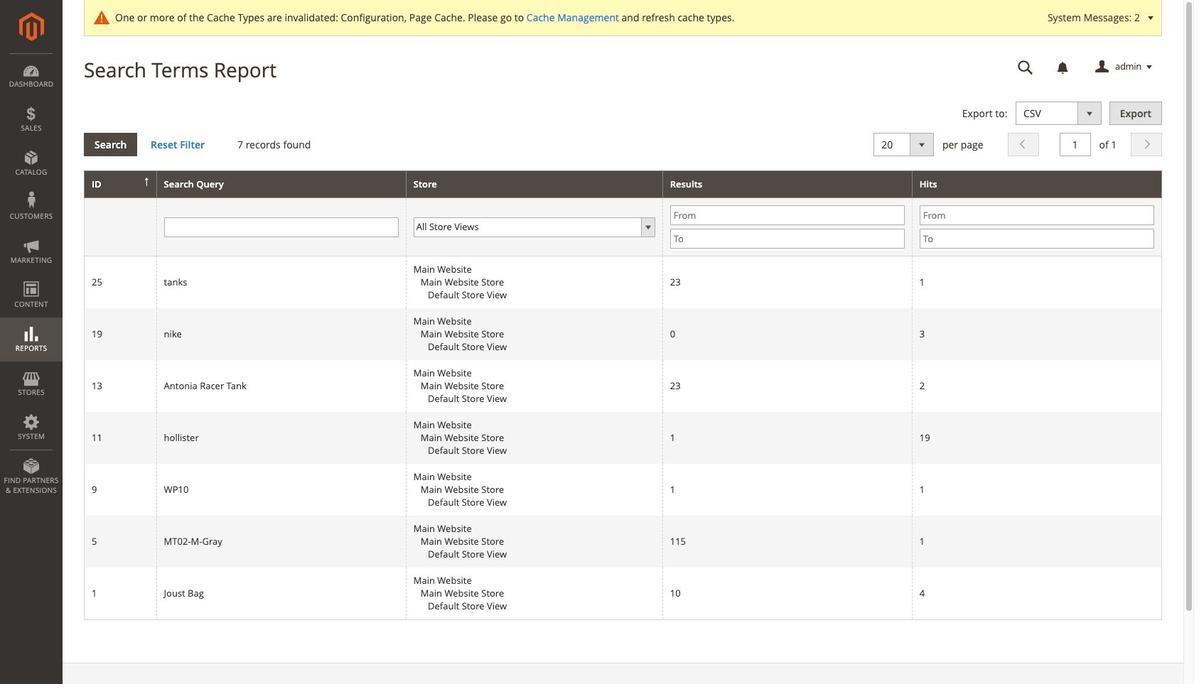 Task type: locate. For each thing, give the bounding box(es) containing it.
from text field for first to text box from left
[[670, 206, 905, 226]]

To text field
[[670, 229, 905, 249], [920, 229, 1154, 249]]

None text field
[[164, 217, 399, 237]]

menu bar
[[0, 53, 63, 503]]

0 horizontal spatial to text field
[[670, 229, 905, 249]]

2 to text field from the left
[[920, 229, 1154, 249]]

0 horizontal spatial from text field
[[670, 206, 905, 226]]

From text field
[[670, 206, 905, 226], [920, 206, 1154, 226]]

1 horizontal spatial from text field
[[920, 206, 1154, 226]]

1 horizontal spatial to text field
[[920, 229, 1154, 249]]

1 from text field from the left
[[670, 206, 905, 226]]

1 to text field from the left
[[670, 229, 905, 249]]

None text field
[[1008, 55, 1044, 80], [1060, 133, 1091, 156], [1008, 55, 1044, 80], [1060, 133, 1091, 156]]

2 from text field from the left
[[920, 206, 1154, 226]]



Task type: vqa. For each thing, say whether or not it's contained in the screenshot.
2nd To Text Box from left
yes



Task type: describe. For each thing, give the bounding box(es) containing it.
from text field for 1st to text box from right
[[920, 206, 1154, 226]]

magento admin panel image
[[19, 12, 44, 41]]



